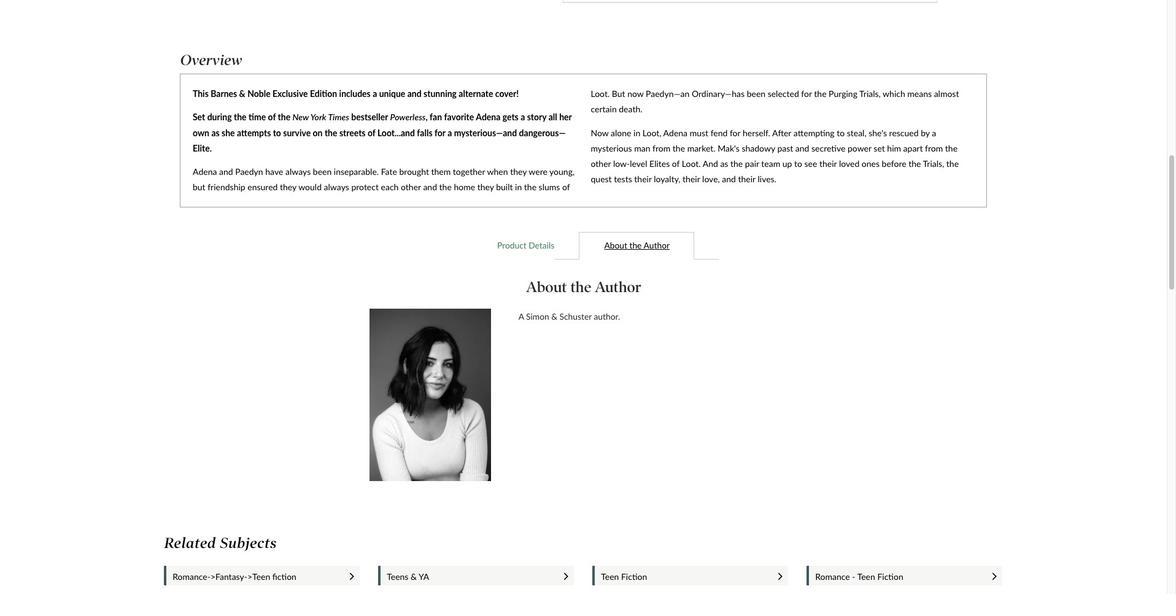 Task type: locate. For each thing, give the bounding box(es) containing it.
1 vertical spatial as
[[720, 158, 728, 169]]

1 vertical spatial about
[[526, 278, 567, 296]]

them
[[431, 166, 451, 177]]

in right built
[[515, 182, 522, 192]]

the inside tab panel
[[570, 278, 591, 296]]

mysterious
[[591, 143, 632, 153]]

protect
[[351, 182, 379, 192]]

about the author link
[[579, 231, 695, 260]]

their down pair at right top
[[738, 174, 756, 184]]

adena right loot,
[[663, 127, 687, 138]]

must
[[690, 127, 708, 138]]

of inside now alone in loot, adena must fend for herself. after attempting to steal, she's rescued by a mysterious man from the market. mak's shadowy past and secretive power set him apart from the other low-level elites of loot. and as the pair team up to see their loved ones before the trials, the quest tests their loyalty, their love, and their lives.
[[672, 158, 680, 169]]

related
[[164, 535, 216, 552]]

0 vertical spatial about
[[604, 240, 627, 250]]

loot. up certain
[[591, 89, 610, 99]]

0 vertical spatial trials,
[[859, 89, 881, 99]]

2 horizontal spatial for
[[801, 89, 812, 99]]

& right simon on the left bottom of page
[[551, 311, 557, 322]]

0 vertical spatial &
[[239, 89, 245, 99]]

when
[[487, 166, 508, 177]]

1 vertical spatial been
[[313, 166, 332, 177]]

her
[[559, 112, 572, 122]]

1 horizontal spatial author
[[644, 240, 670, 250]]

1 vertical spatial about the author
[[526, 278, 641, 296]]

loot. down market.
[[682, 158, 701, 169]]

of right elites
[[672, 158, 680, 169]]

0 horizontal spatial author
[[595, 278, 641, 296]]

favorite
[[444, 112, 474, 122]]

1 horizontal spatial in
[[633, 127, 640, 138]]

now
[[591, 127, 609, 138]]

and
[[703, 158, 718, 169]]

were
[[529, 166, 547, 177]]

friendship
[[208, 182, 245, 192]]

tests
[[614, 174, 632, 184]]

0 horizontal spatial from
[[653, 143, 670, 153]]

& inside about the author tab panel
[[551, 311, 557, 322]]

about the author inside tab panel
[[526, 278, 641, 296]]

own
[[193, 127, 209, 138]]

0 horizontal spatial adena
[[193, 166, 217, 177]]

always
[[285, 166, 311, 177], [324, 182, 349, 192]]

as left she on the left top
[[211, 127, 220, 138]]

1 vertical spatial always
[[324, 182, 349, 192]]

adena
[[476, 112, 500, 122], [663, 127, 687, 138], [193, 166, 217, 177]]

up
[[782, 158, 792, 169]]

2 horizontal spatial they
[[510, 166, 527, 177]]

their left love,
[[683, 174, 700, 184]]

fiction
[[272, 572, 296, 582]]

man
[[634, 143, 650, 153]]

other
[[591, 158, 611, 169], [401, 182, 421, 192]]

0 horizontal spatial other
[[401, 182, 421, 192]]

romance-
[[173, 572, 210, 582]]

for right falls
[[435, 127, 445, 138]]

team
[[761, 158, 780, 169]]

attempts
[[237, 127, 271, 138]]

2 horizontal spatial adena
[[663, 127, 687, 138]]

& for noble
[[239, 89, 245, 99]]

they left were
[[510, 166, 527, 177]]

1 vertical spatial author
[[595, 278, 641, 296]]

about the author
[[604, 240, 670, 250], [526, 278, 641, 296]]

been left selected
[[747, 89, 765, 99]]

0 horizontal spatial in
[[515, 182, 522, 192]]

and up friendship
[[219, 166, 233, 177]]

unique
[[379, 89, 405, 99]]

1 horizontal spatial fiction
[[877, 572, 903, 582]]

for inside , fan favorite adena gets a story all her own as she attempts to survive on the streets of loot...and falls for a mysterious—and dangerous— elite.
[[435, 127, 445, 138]]

loot.
[[591, 89, 610, 99], [682, 158, 701, 169]]

2 horizontal spatial &
[[551, 311, 557, 322]]

0 horizontal spatial been
[[313, 166, 332, 177]]

0 vertical spatial as
[[211, 127, 220, 138]]

purging
[[829, 89, 857, 99]]

0 vertical spatial about the author
[[604, 240, 670, 250]]

from
[[653, 143, 670, 153], [925, 143, 943, 153]]

0 horizontal spatial for
[[435, 127, 445, 138]]

to
[[273, 127, 281, 138], [837, 127, 845, 138], [794, 158, 802, 169]]

teen fiction link
[[601, 572, 766, 582]]

but
[[193, 182, 205, 192]]

to inside , fan favorite adena gets a story all her own as she attempts to survive on the streets of loot...and falls for a mysterious—and dangerous— elite.
[[273, 127, 281, 138]]

0 horizontal spatial always
[[285, 166, 311, 177]]

of inside adena and paedyn have always been inseparable. fate brought them together when they were young, but friendship ensured they would always protect each other and the home they built in the slums of loot. but now paedyn—an ordinary—has been selected for the purging trials, which means almost certain death.
[[562, 182, 570, 192]]

romance - teen fiction
[[815, 572, 903, 582]]

alternate
[[459, 89, 493, 99]]

they left built
[[477, 182, 494, 192]]

,
[[426, 112, 428, 122]]

tab list containing product details
[[170, 231, 996, 260]]

adena up but
[[193, 166, 217, 177]]

fate
[[381, 166, 397, 177]]

their
[[819, 158, 837, 169], [634, 174, 652, 184], [683, 174, 700, 184], [738, 174, 756, 184]]

2 from from the left
[[925, 143, 943, 153]]

& left ya
[[411, 572, 417, 582]]

inseparable.
[[334, 166, 379, 177]]

1 horizontal spatial other
[[591, 158, 611, 169]]

1 horizontal spatial as
[[720, 158, 728, 169]]

and
[[407, 89, 421, 99], [795, 143, 809, 153], [219, 166, 233, 177], [722, 174, 736, 184], [423, 182, 437, 192]]

they down have
[[280, 182, 296, 192]]

includes
[[339, 89, 371, 99]]

in left loot,
[[633, 127, 640, 138]]

1 horizontal spatial trials,
[[923, 158, 944, 169]]

steal,
[[847, 127, 866, 138]]

1 horizontal spatial loot.
[[682, 158, 701, 169]]

low-
[[613, 158, 630, 169]]

apart
[[903, 143, 923, 153]]

& for schuster
[[551, 311, 557, 322]]

trials, inside now alone in loot, adena must fend for herself. after attempting to steal, she's rescued by a mysterious man from the market. mak's shadowy past and secretive power set him apart from the other low-level elites of loot. and as the pair team up to see their loved ones before the trials, the quest tests their loyalty, their love, and their lives.
[[923, 158, 944, 169]]

0 vertical spatial loot.
[[591, 89, 610, 99]]

0 vertical spatial been
[[747, 89, 765, 99]]

2 teen from the left
[[857, 572, 875, 582]]

to left steal,
[[837, 127, 845, 138]]

adena inside now alone in loot, adena must fend for herself. after attempting to steal, she's rescued by a mysterious man from the market. mak's shadowy past and secretive power set him apart from the other low-level elites of loot. and as the pair team up to see their loved ones before the trials, the quest tests their loyalty, their love, and their lives.
[[663, 127, 687, 138]]

2 vertical spatial adena
[[193, 166, 217, 177]]

0 horizontal spatial as
[[211, 127, 220, 138]]

0 horizontal spatial fiction
[[621, 572, 647, 582]]

in
[[633, 127, 640, 138], [515, 182, 522, 192]]

alone
[[611, 127, 631, 138]]

adena up mysterious—and
[[476, 112, 500, 122]]

always up would on the top
[[285, 166, 311, 177]]

of down bestseller
[[368, 127, 375, 138]]

tab panel
[[0, 260, 369, 530]]

& left noble
[[239, 89, 245, 99]]

1 horizontal spatial teen
[[857, 572, 875, 582]]

author inside tab list
[[644, 240, 670, 250]]

brought
[[399, 166, 429, 177]]

new
[[292, 112, 309, 122]]

dangerous—
[[519, 127, 566, 138]]

1 horizontal spatial from
[[925, 143, 943, 153]]

edition
[[310, 89, 337, 99]]

now alone in loot, adena must fend for herself. after attempting to steal, she's rescued by a mysterious man from the market. mak's shadowy past and secretive power set him apart from the other low-level elites of loot. and as the pair team up to see their loved ones before the trials, the quest tests their loyalty, their love, and their lives.
[[591, 127, 959, 184]]

trials,
[[859, 89, 881, 99], [923, 158, 944, 169]]

set
[[193, 112, 205, 122]]

1 vertical spatial trials,
[[923, 158, 944, 169]]

tab list
[[170, 231, 996, 260]]

ya
[[419, 572, 429, 582]]

0 vertical spatial author
[[644, 240, 670, 250]]

pair
[[745, 158, 759, 169]]

a right by
[[932, 127, 936, 138]]

during
[[207, 112, 232, 122]]

survive
[[283, 127, 311, 138]]

0 horizontal spatial about
[[526, 278, 567, 296]]

0 horizontal spatial to
[[273, 127, 281, 138]]

1 horizontal spatial adena
[[476, 112, 500, 122]]

0 horizontal spatial loot.
[[591, 89, 610, 99]]

1 vertical spatial &
[[551, 311, 557, 322]]

1 horizontal spatial for
[[730, 127, 740, 138]]

as inside , fan favorite adena gets a story all her own as she attempts to survive on the streets of loot...and falls for a mysterious—and dangerous— elite.
[[211, 127, 220, 138]]

a simon & schuster author.
[[518, 311, 620, 322]]

adena and paedyn have always been inseparable. fate brought them together when they were young, but friendship ensured they would always protect each other and the home they built in the slums of loot. but now paedyn—an ordinary—has been selected for the purging trials, which means almost certain death.
[[193, 89, 959, 192]]

herself.
[[743, 127, 770, 138]]

other up quest
[[591, 158, 611, 169]]

1 horizontal spatial &
[[411, 572, 417, 582]]

0 vertical spatial adena
[[476, 112, 500, 122]]

0 vertical spatial other
[[591, 158, 611, 169]]

for right selected
[[801, 89, 812, 99]]

to right up
[[794, 158, 802, 169]]

for
[[801, 89, 812, 99], [435, 127, 445, 138], [730, 127, 740, 138]]

set
[[874, 143, 885, 153]]

quest
[[591, 174, 612, 184]]

0 horizontal spatial &
[[239, 89, 245, 99]]

as inside now alone in loot, adena must fend for herself. after attempting to steal, she's rescued by a mysterious man from the market. mak's shadowy past and secretive power set him apart from the other low-level elites of loot. and as the pair team up to see their loved ones before the trials, the quest tests their loyalty, their love, and their lives.
[[720, 158, 728, 169]]

1 vertical spatial in
[[515, 182, 522, 192]]

other inside adena and paedyn have always been inseparable. fate brought them together when they were young, but friendship ensured they would always protect each other and the home they built in the slums of loot. but now paedyn—an ordinary—has been selected for the purging trials, which means almost certain death.
[[401, 182, 421, 192]]

the
[[814, 89, 826, 99], [234, 112, 246, 122], [278, 112, 290, 122], [325, 127, 337, 138], [673, 143, 685, 153], [945, 143, 958, 153], [730, 158, 743, 169], [909, 158, 921, 169], [946, 158, 959, 169], [439, 182, 452, 192], [524, 182, 536, 192], [629, 240, 642, 250], [570, 278, 591, 296]]

their down secretive
[[819, 158, 837, 169]]

a down favorite
[[448, 127, 452, 138]]

market.
[[687, 143, 715, 153]]

would
[[298, 182, 322, 192]]

as right and
[[720, 158, 728, 169]]

>teen
[[247, 572, 270, 582]]

about
[[604, 240, 627, 250], [526, 278, 567, 296]]

which
[[883, 89, 905, 99]]

always down 'inseparable.'
[[324, 182, 349, 192]]

paedyn—an
[[646, 89, 690, 99]]

from down by
[[925, 143, 943, 153]]

of down young,
[[562, 182, 570, 192]]

been up would on the top
[[313, 166, 332, 177]]

trials, left which
[[859, 89, 881, 99]]

times
[[328, 112, 349, 122]]

for inside adena and paedyn have always been inseparable. fate brought them together when they were young, but friendship ensured they would always protect each other and the home they built in the slums of loot. but now paedyn—an ordinary—has been selected for the purging trials, which means almost certain death.
[[801, 89, 812, 99]]

exclusive
[[273, 89, 308, 99]]

powerless
[[390, 112, 426, 122]]

past
[[777, 143, 793, 153]]

0 horizontal spatial trials,
[[859, 89, 881, 99]]

and right the unique
[[407, 89, 421, 99]]

trials, inside adena and paedyn have always been inseparable. fate brought them together when they were young, but friendship ensured they would always protect each other and the home they built in the slums of loot. but now paedyn—an ordinary—has been selected for the purging trials, which means almost certain death.
[[859, 89, 881, 99]]

from up elites
[[653, 143, 670, 153]]

trials, down by
[[923, 158, 944, 169]]

loot. inside now alone in loot, adena must fend for herself. after attempting to steal, she's rescued by a mysterious man from the market. mak's shadowy past and secretive power set him apart from the other low-level elites of loot. and as the pair team up to see their loved ones before the trials, the quest tests their loyalty, their love, and their lives.
[[682, 158, 701, 169]]

for right fend
[[730, 127, 740, 138]]

1 vertical spatial adena
[[663, 127, 687, 138]]

1 vertical spatial loot.
[[682, 158, 701, 169]]

1 horizontal spatial about
[[604, 240, 627, 250]]

0 horizontal spatial teen
[[601, 572, 619, 582]]

1 vertical spatial other
[[401, 182, 421, 192]]

as
[[211, 127, 220, 138], [720, 158, 728, 169]]

2 fiction from the left
[[877, 572, 903, 582]]

other down the brought
[[401, 182, 421, 192]]

to left survive
[[273, 127, 281, 138]]

0 horizontal spatial they
[[280, 182, 296, 192]]

1 horizontal spatial always
[[324, 182, 349, 192]]

0 vertical spatial in
[[633, 127, 640, 138]]

selected
[[768, 89, 799, 99]]

for inside now alone in loot, adena must fend for herself. after attempting to steal, she's rescued by a mysterious man from the market. mak's shadowy past and secretive power set him apart from the other low-level elites of loot. and as the pair team up to see their loved ones before the trials, the quest tests their loyalty, their love, and their lives.
[[730, 127, 740, 138]]



Task type: vqa. For each thing, say whether or not it's contained in the screenshot.
"Fan" on the top of page
yes



Task type: describe. For each thing, give the bounding box(es) containing it.
certain
[[591, 104, 617, 114]]

paedyn
[[235, 166, 263, 177]]

author.
[[594, 311, 620, 322]]

of inside , fan favorite adena gets a story all her own as she attempts to survive on the streets of loot...and falls for a mysterious—and dangerous— elite.
[[368, 127, 375, 138]]

slums
[[539, 182, 560, 192]]

young,
[[549, 166, 575, 177]]

>fantasy-
[[210, 572, 247, 582]]

1 teen from the left
[[601, 572, 619, 582]]

schuster
[[560, 311, 592, 322]]

each
[[381, 182, 399, 192]]

york
[[310, 112, 326, 122]]

details
[[529, 240, 554, 250]]

now
[[627, 89, 644, 99]]

about inside tab panel
[[526, 278, 567, 296]]

death.
[[619, 104, 642, 114]]

means
[[907, 89, 932, 99]]

mysterious—and
[[454, 127, 517, 138]]

1 from from the left
[[653, 143, 670, 153]]

about inside tab list
[[604, 240, 627, 250]]

story
[[527, 112, 546, 122]]

and right past
[[795, 143, 809, 153]]

level
[[630, 158, 647, 169]]

barnes
[[211, 89, 237, 99]]

other inside now alone in loot, adena must fend for herself. after attempting to steal, she's rescued by a mysterious man from the market. mak's shadowy past and secretive power set him apart from the other low-level elites of loot. and as the pair team up to see their loved ones before the trials, the quest tests their loyalty, their love, and their lives.
[[591, 158, 611, 169]]

in inside adena and paedyn have always been inseparable. fate brought them together when they were young, but friendship ensured they would always protect each other and the home they built in the slums of loot. but now paedyn—an ordinary—has been selected for the purging trials, which means almost certain death.
[[515, 182, 522, 192]]

have
[[265, 166, 283, 177]]

romance->fantasy->teen fiction
[[173, 572, 296, 582]]

ordinary—has
[[692, 89, 745, 99]]

together
[[453, 166, 485, 177]]

teens
[[387, 572, 408, 582]]

, fan favorite adena gets a story all her own as she attempts to survive on the streets of loot...and falls for a mysterious—and dangerous— elite.
[[193, 112, 572, 153]]

but
[[612, 89, 625, 99]]

time
[[249, 112, 266, 122]]

see
[[804, 158, 817, 169]]

almost
[[934, 89, 959, 99]]

the inside , fan favorite adena gets a story all her own as she attempts to survive on the streets of loot...and falls for a mysterious—and dangerous— elite.
[[325, 127, 337, 138]]

a right gets
[[521, 112, 525, 122]]

adena inside , fan favorite adena gets a story all her own as she attempts to survive on the streets of loot...and falls for a mysterious—and dangerous— elite.
[[476, 112, 500, 122]]

set during the time of the new york times bestseller powerless
[[193, 112, 426, 122]]

of right time
[[268, 112, 276, 122]]

1 horizontal spatial been
[[747, 89, 765, 99]]

loot. inside adena and paedyn have always been inseparable. fate brought them together when they were young, but friendship ensured they would always protect each other and the home they built in the slums of loot. but now paedyn—an ordinary—has been selected for the purging trials, which means almost certain death.
[[591, 89, 610, 99]]

stunning
[[424, 89, 457, 99]]

loot,
[[643, 127, 661, 138]]

1 horizontal spatial they
[[477, 182, 494, 192]]

loyalty,
[[654, 174, 680, 184]]

streets
[[339, 127, 366, 138]]

a inside now alone in loot, adena must fend for herself. after attempting to steal, she's rescued by a mysterious man from the market. mak's shadowy past and secretive power set him apart from the other low-level elites of loot. and as the pair team up to see their loved ones before the trials, the quest tests their loyalty, their love, and their lives.
[[932, 127, 936, 138]]

in inside now alone in loot, adena must fend for herself. after attempting to steal, she's rescued by a mysterious man from the market. mak's shadowy past and secretive power set him apart from the other low-level elites of loot. and as the pair team up to see their loved ones before the trials, the quest tests their loyalty, their love, and their lives.
[[633, 127, 640, 138]]

author inside tab panel
[[595, 278, 641, 296]]

elites
[[649, 158, 670, 169]]

before
[[882, 158, 906, 169]]

this
[[193, 89, 209, 99]]

their down level
[[634, 174, 652, 184]]

teens & ya
[[387, 572, 429, 582]]

product
[[497, 240, 526, 250]]

cover!
[[495, 89, 519, 99]]

him
[[887, 143, 901, 153]]

romance->fantasy->teen fiction link
[[173, 572, 338, 582]]

ones
[[862, 158, 880, 169]]

adena inside adena and paedyn have always been inseparable. fate brought them together when they were young, but friendship ensured they would always protect each other and the home they built in the slums of loot. but now paedyn—an ordinary—has been selected for the purging trials, which means almost certain death.
[[193, 166, 217, 177]]

gets
[[503, 112, 518, 122]]

power
[[848, 143, 871, 153]]

2 vertical spatial &
[[411, 572, 417, 582]]

a left the unique
[[373, 89, 377, 99]]

the inside tab list
[[629, 240, 642, 250]]

loot...and
[[377, 127, 415, 138]]

product details link
[[472, 231, 579, 260]]

built
[[496, 182, 513, 192]]

subjects
[[220, 535, 277, 552]]

love,
[[702, 174, 720, 184]]

bestseller
[[351, 112, 388, 122]]

1 fiction from the left
[[621, 572, 647, 582]]

product details
[[497, 240, 554, 250]]

attempting
[[793, 127, 835, 138]]

a
[[518, 311, 524, 322]]

she's
[[869, 127, 887, 138]]

about the author tab panel
[[360, 260, 807, 518]]

and down them
[[423, 182, 437, 192]]

this barnes & noble exclusive edition includes a unique and stunning alternate cover!
[[193, 89, 519, 99]]

2 horizontal spatial to
[[837, 127, 845, 138]]

secretive
[[811, 143, 845, 153]]

romance - teen fiction link
[[815, 572, 980, 582]]

home
[[454, 182, 475, 192]]

1 horizontal spatial to
[[794, 158, 802, 169]]

on
[[313, 127, 323, 138]]

she
[[222, 127, 235, 138]]

overview
[[180, 51, 242, 68]]

and right love,
[[722, 174, 736, 184]]

lives.
[[758, 174, 776, 184]]

teen fiction
[[601, 572, 647, 582]]

0 vertical spatial always
[[285, 166, 311, 177]]

rescued
[[889, 127, 919, 138]]

by
[[921, 127, 930, 138]]

fend
[[711, 127, 728, 138]]

ensured
[[248, 182, 278, 192]]



